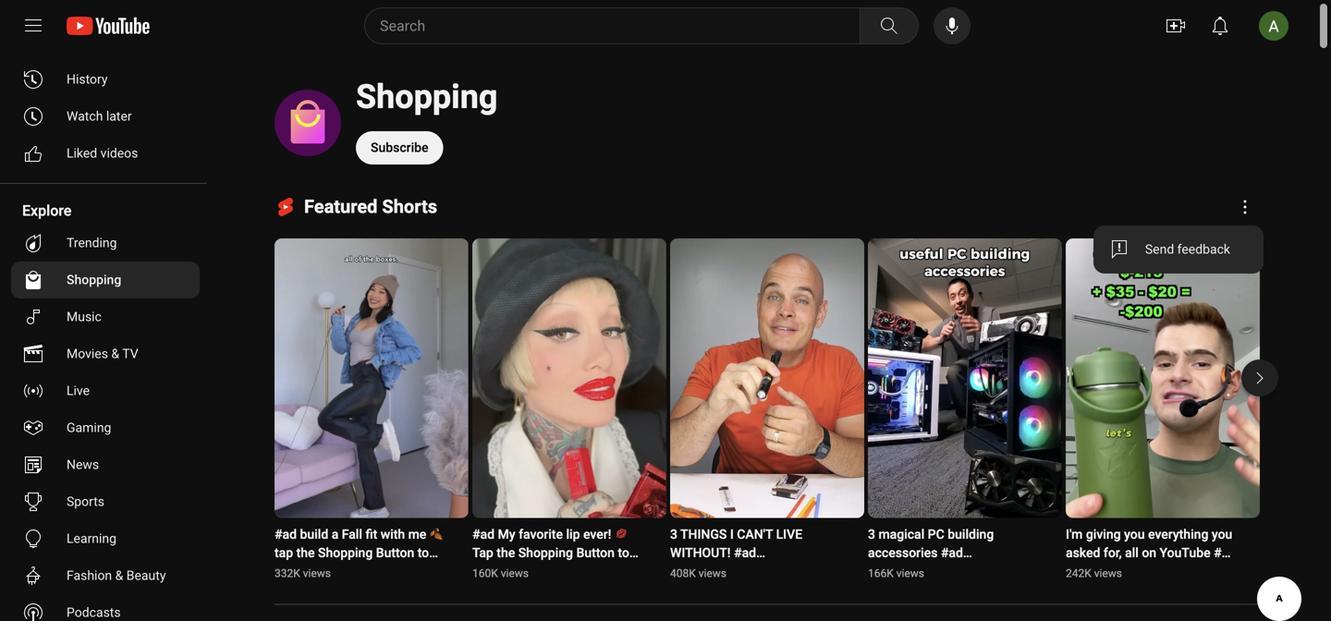 Task type: vqa. For each thing, say whether or not it's contained in the screenshot.
Music link
yes



Task type: describe. For each thing, give the bounding box(es) containing it.
a
[[332, 527, 339, 542]]

& for beauty
[[115, 568, 123, 583]]

0 horizontal spatial the
[[296, 545, 315, 561]]

🍂
[[430, 527, 443, 542]]

views for build
[[303, 567, 331, 580]]

live
[[67, 383, 90, 398]]

160k views
[[472, 567, 529, 580]]

3 magical pc building accessories #ad #shopwithyoutube
[[868, 527, 994, 579]]

shopping inside #ad build a fall fit with me 🍂 tap the shopping button to check out the look 🛍️🫰 #shopwithyoutube
[[318, 545, 373, 561]]

#ad build a fall fit with me 🍂 tap the shopping button to check out the look 🛍️🫰 #shopwithyoutube
[[275, 527, 443, 598]]

magical
[[879, 527, 925, 542]]

i'm
[[1066, 527, 1083, 542]]

views for my
[[501, 567, 529, 580]]

#ad inside #ad build a fall fit with me 🍂 tap the shopping button to check out the look 🛍️🫰 #shopwithyoutube
[[275, 527, 297, 542]]

#ad inside #ad my favorite lip ever! 💋 tap the shopping button to #shopwithyoutube !
[[472, 527, 495, 542]]

things
[[680, 527, 727, 542]]

trending
[[67, 235, 117, 251]]

1 you from the left
[[1124, 527, 1145, 542]]

accessories
[[868, 545, 938, 561]]

button inside #ad build a fall fit with me 🍂 tap the shopping button to check out the look 🛍️🫰 #shopwithyoutube
[[376, 545, 414, 561]]

408k views
[[670, 567, 727, 580]]

i'm giving you everything you asked for, all on youtube #ad #shopwithyoutube #girlmath
[[1066, 527, 1236, 598]]

3 for 3 magical pc building accessories #ad #shopwithyoutube
[[868, 527, 875, 542]]

lip
[[566, 527, 580, 542]]

sports
[[67, 494, 104, 509]]

!
[[583, 564, 586, 579]]

building
[[948, 527, 994, 542]]

send feedback option
[[1093, 233, 1264, 266]]

fit
[[366, 527, 377, 542]]

ever!
[[583, 527, 611, 542]]

featured
[[304, 196, 378, 218]]

fashion
[[67, 568, 112, 583]]

3 magical PC building accessories #ad #ShopWithYouTube text field
[[868, 525, 1040, 579]]

watch
[[67, 109, 103, 124]]

movies & tv
[[67, 346, 138, 361]]

#ad build a Fall fit with me 🍂 tap the Shopping Button to check out the look 🛍️🫰 #ShopWithYouTube text field
[[275, 525, 446, 598]]

check
[[275, 564, 309, 579]]

i'm giving you everything you asked for, all on youtube #ad #shopwithyoutube #girlmath link
[[1066, 525, 1238, 598]]

🛍️🫰
[[384, 564, 410, 579]]

#ad inside 3 magical pc building accessories #ad #shopwithyoutube
[[941, 545, 963, 561]]

3 things i can't live without! #ad #shopwithyoutube link
[[670, 525, 842, 579]]

I'm giving you everything you asked for, all on YouTube #ad #ShopWithYouTube #GirlMath text field
[[1066, 525, 1238, 598]]

avatar image image
[[1259, 11, 1289, 41]]

332k
[[275, 567, 300, 580]]

favorite
[[519, 527, 563, 542]]

me
[[408, 527, 426, 542]]

3 THINGS I CAN'T LIVE WITHOUT! #ad #ShopWithYouTube text field
[[670, 525, 842, 579]]

gaming
[[67, 420, 111, 435]]

fall
[[342, 527, 362, 542]]

#girlmath
[[1066, 582, 1124, 598]]

242k views
[[1066, 567, 1122, 580]]

tap
[[472, 545, 493, 561]]

on
[[1142, 545, 1157, 561]]

shopping inside #ad my favorite lip ever! 💋 tap the shopping button to #shopwithyoutube !
[[518, 545, 573, 561]]

videos
[[100, 146, 138, 161]]

to inside #ad build a fall fit with me 🍂 tap the shopping button to check out the look 🛍️🫰 #shopwithyoutube
[[418, 545, 429, 561]]

featured shorts
[[304, 196, 437, 218]]

can't
[[737, 527, 773, 542]]

asked
[[1066, 545, 1100, 561]]

3 for 3 things i can't live without! #ad #shopwithyoutube
[[670, 527, 678, 542]]

look
[[356, 564, 381, 579]]

for,
[[1104, 545, 1122, 561]]

learning
[[67, 531, 116, 546]]

movies
[[67, 346, 108, 361]]

liked
[[67, 146, 97, 161]]

pc
[[928, 527, 945, 542]]

button inside #ad my favorite lip ever! 💋 tap the shopping button to #shopwithyoutube !
[[576, 545, 615, 561]]

3 things i can't live without! #ad #shopwithyoutube
[[670, 527, 802, 579]]

#shopwithyoutube inside #ad build a fall fit with me 🍂 tap the shopping button to check out the look 🛍️🫰 #shopwithyoutube
[[275, 582, 389, 598]]

giving
[[1086, 527, 1121, 542]]

the inside #ad my favorite lip ever! 💋 tap the shopping button to #shopwithyoutube !
[[497, 545, 515, 561]]

#ad my favorite lip ever! 💋 tap the shopping button to #shopwithyoutube !
[[472, 527, 629, 579]]



Task type: locate. For each thing, give the bounding box(es) containing it.
2 you from the left
[[1212, 527, 1233, 542]]

4 views from the left
[[896, 567, 924, 580]]

3 magical pc building accessories #ad #shopwithyoutube link
[[868, 525, 1040, 579]]

0 horizontal spatial you
[[1124, 527, 1145, 542]]

5 views from the left
[[1094, 567, 1122, 580]]

#shopwithyoutube down accessories
[[868, 564, 983, 579]]

2 to from the left
[[618, 545, 629, 561]]

#ad my favorite lip ever! 💋 tap the shopping button to #shopwithyoutube ! link
[[472, 525, 644, 579]]

3 views from the left
[[699, 567, 727, 580]]

1 horizontal spatial button
[[576, 545, 615, 561]]

views for magical
[[896, 567, 924, 580]]

1 button from the left
[[376, 545, 414, 561]]

movies & tv link
[[11, 336, 200, 373], [11, 336, 200, 373]]

1 vertical spatial &
[[115, 568, 123, 583]]

#shopwithyoutube down without!
[[670, 564, 785, 579]]

160k
[[472, 567, 498, 580]]

#shopwithyoutube inside 3 magical pc building accessories #ad #shopwithyoutube
[[868, 564, 983, 579]]

music link
[[11, 299, 200, 336], [11, 299, 200, 336]]

#ad inside i'm giving you everything you asked for, all on youtube #ad #shopwithyoutube #girlmath
[[1214, 545, 1236, 561]]

my
[[498, 527, 515, 542]]

live
[[776, 527, 802, 542]]

views for things
[[699, 567, 727, 580]]

332k views
[[275, 567, 331, 580]]

#ad up tap at left bottom
[[472, 527, 495, 542]]

tv
[[122, 346, 138, 361]]

to down the me
[[418, 545, 429, 561]]

408k
[[670, 567, 696, 580]]

shopping down 'favorite'
[[518, 545, 573, 561]]

#ad build a fall fit with me 🍂 tap the shopping button to check out the look 🛍️🫰 #shopwithyoutube link
[[275, 525, 446, 598]]

live link
[[11, 373, 200, 410], [11, 373, 200, 410]]

1 horizontal spatial the
[[334, 564, 353, 579]]

#ad down the 'can't'
[[734, 545, 756, 561]]

watch later link
[[11, 98, 200, 135], [11, 98, 200, 135]]

beauty
[[126, 568, 166, 583]]

the
[[296, 545, 315, 561], [497, 545, 515, 561], [334, 564, 353, 579]]

to
[[418, 545, 429, 561], [618, 545, 629, 561]]

tap
[[275, 545, 293, 561]]

0 horizontal spatial 3
[[670, 527, 678, 542]]

166k views
[[868, 567, 924, 580]]

& left tv
[[111, 346, 119, 361]]

3
[[670, 527, 678, 542], [868, 527, 875, 542]]

& left the 'beauty'
[[115, 568, 123, 583]]

you
[[1124, 527, 1145, 542], [1212, 527, 1233, 542]]

#shopwithyoutube inside 3 things i can't live without! #ad #shopwithyoutube
[[670, 564, 785, 579]]

learning link
[[11, 520, 200, 557], [11, 520, 200, 557]]

history
[[67, 72, 108, 87]]

#ad down the 'pc'
[[941, 545, 963, 561]]

166k
[[868, 567, 894, 580]]

button down ever! at the bottom left of page
[[576, 545, 615, 561]]

send feedback link
[[1093, 233, 1264, 266]]

views down for,
[[1094, 567, 1122, 580]]

1 3 from the left
[[670, 527, 678, 542]]

💋
[[615, 527, 628, 542]]

the down my at the bottom left of page
[[497, 545, 515, 561]]

3 inside 3 magical pc building accessories #ad #shopwithyoutube
[[868, 527, 875, 542]]

build
[[300, 527, 328, 542]]

Shopping text field
[[356, 77, 498, 116]]

subscribe button
[[356, 131, 443, 165]]

send feedback
[[1145, 242, 1230, 257]]

send
[[1145, 242, 1174, 257]]

the right out
[[334, 564, 353, 579]]

shopping down trending
[[67, 272, 121, 287]]

2 button from the left
[[576, 545, 615, 561]]

views down without!
[[699, 567, 727, 580]]

watch later
[[67, 109, 132, 124]]

Search text field
[[380, 14, 856, 38]]

out
[[312, 564, 331, 579]]

music
[[67, 309, 102, 324]]

fashion & beauty
[[67, 568, 166, 583]]

subscribe
[[371, 140, 429, 155]]

i
[[730, 527, 734, 542]]

#ad up tap
[[275, 527, 297, 542]]

views for giving
[[1094, 567, 1122, 580]]

3 left things
[[670, 527, 678, 542]]

you up all
[[1124, 527, 1145, 542]]

the down build
[[296, 545, 315, 561]]

button up 🛍️🫰
[[376, 545, 414, 561]]

podcasts link
[[11, 594, 200, 621], [11, 594, 200, 621]]

news
[[67, 457, 99, 472]]

views
[[303, 567, 331, 580], [501, 567, 529, 580], [699, 567, 727, 580], [896, 567, 924, 580], [1094, 567, 1122, 580]]

3 left magical
[[868, 527, 875, 542]]

1 horizontal spatial 3
[[868, 527, 875, 542]]

podcasts
[[67, 605, 121, 620]]

later
[[106, 109, 132, 124]]

shorts
[[382, 196, 437, 218]]

shopping up subscribe
[[356, 77, 498, 116]]

1 views from the left
[[303, 567, 331, 580]]

242k
[[1066, 567, 1091, 580]]

everything
[[1148, 527, 1209, 542]]

2 views from the left
[[501, 567, 529, 580]]

0 vertical spatial &
[[111, 346, 119, 361]]

news link
[[11, 446, 200, 483], [11, 446, 200, 483]]

views right 160k
[[501, 567, 529, 580]]

2 horizontal spatial the
[[497, 545, 515, 561]]

3 inside 3 things i can't live without! #ad #shopwithyoutube
[[670, 527, 678, 542]]

shopping main content
[[222, 52, 1331, 621]]

#shopwithyoutube inside i'm giving you everything you asked for, all on youtube #ad #shopwithyoutube #girlmath
[[1066, 564, 1180, 579]]

&
[[111, 346, 119, 361], [115, 568, 123, 583]]

liked videos
[[67, 146, 138, 161]]

1 to from the left
[[418, 545, 429, 561]]

#ad right youtube
[[1214, 545, 1236, 561]]

views right 332k
[[303, 567, 331, 580]]

& for tv
[[111, 346, 119, 361]]

#shopwithyoutube down out
[[275, 582, 389, 598]]

None search field
[[331, 7, 923, 44]]

youtube
[[1160, 545, 1211, 561]]

views down accessories
[[896, 567, 924, 580]]

to inside #ad my favorite lip ever! 💋 tap the shopping button to #shopwithyoutube !
[[618, 545, 629, 561]]

2 3 from the left
[[868, 527, 875, 542]]

1 horizontal spatial to
[[618, 545, 629, 561]]

feedback
[[1177, 242, 1230, 257]]

#shopwithyoutube
[[472, 564, 580, 579]]

0 horizontal spatial to
[[418, 545, 429, 561]]

#shopwithyoutube down all
[[1066, 564, 1180, 579]]

without!
[[670, 545, 731, 561]]

explore
[[22, 202, 72, 220]]

gaming link
[[11, 410, 200, 446], [11, 410, 200, 446]]

shopping down fall
[[318, 545, 373, 561]]

fashion & beauty link
[[11, 557, 200, 594], [11, 557, 200, 594]]

shopping link
[[11, 262, 200, 299], [11, 262, 200, 299]]

sports link
[[11, 483, 200, 520], [11, 483, 200, 520]]

button
[[376, 545, 414, 561], [576, 545, 615, 561]]

#ad My favorite lip ever! 💋 Tap the Shopping Button to #shopwithyoutube ! text field
[[472, 525, 644, 579]]

trending link
[[11, 225, 200, 262], [11, 225, 200, 262]]

to down '💋'
[[618, 545, 629, 561]]

1 horizontal spatial you
[[1212, 527, 1233, 542]]

#ad inside 3 things i can't live without! #ad #shopwithyoutube
[[734, 545, 756, 561]]

shopping
[[356, 77, 498, 116], [67, 272, 121, 287], [318, 545, 373, 561], [518, 545, 573, 561]]

0 horizontal spatial button
[[376, 545, 414, 561]]

with
[[381, 527, 405, 542]]

all
[[1125, 545, 1139, 561]]

you right everything
[[1212, 527, 1233, 542]]



